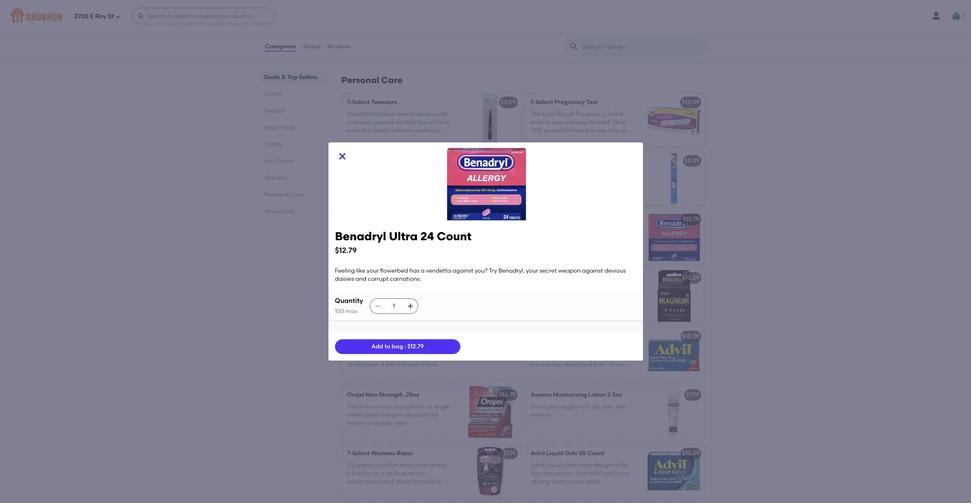 Task type: vqa. For each thing, say whether or not it's contained in the screenshot.
Utensils
no



Task type: describe. For each thing, give the bounding box(es) containing it.
pregnancy inside 'the early result pregnancy test is easy to use and easy to read. over 99% accurate from the day of your expected period.'
[[576, 110, 606, 117]]

better safe than sorry! grab some protection for anytime the mood strikes.
[[531, 286, 624, 310]]

the inside "twice the active ingredients as single medicated oral pain products for instant oral pain relief."
[[365, 404, 374, 410]]

relief inside make pain a distant memory and find relief from headaches, muscle aches, backaches, menstrual pain, minor arthritis and other joint pain.
[[531, 353, 545, 360]]

to left read.
[[590, 119, 596, 126]]

durable stainless steel tweezers with precision ground slanted tips will grip even the tiniest splinters and hairs.
[[347, 110, 450, 134]]

single
[[434, 404, 450, 410]]

heartburn,
[[371, 236, 400, 243]]

reviews
[[328, 43, 351, 50]]

with inside the don't get caught with dry skin, use aveeno.
[[579, 404, 591, 410]]

$3.09 for better
[[501, 275, 516, 282]]

caught
[[558, 404, 578, 410]]

0 vertical spatial $12.79
[[683, 216, 700, 223]]

orajel max strength .25oz
[[347, 392, 419, 399]]

0 vertical spatial up
[[398, 295, 405, 302]]

muscle
[[595, 353, 614, 360]]

2
[[962, 12, 965, 19]]

stomach.
[[364, 244, 390, 251]]

clippers
[[384, 158, 408, 164]]

a inside make pain a distant memory and find relief from headaches, muscle aches, backaches, menstrual pain, minor arthritis and other joint pain.
[[561, 345, 565, 352]]

orajel max strength .25oz image
[[460, 387, 521, 440]]

splinters
[[391, 127, 414, 134]]

nail inside nail clippers with blades shaped for an accurate and smooth cut.  the comfortable grip and rotating nail file offer optimal precision.
[[347, 169, 358, 176]]

includes
[[382, 286, 405, 293]]

personal inside tab
[[265, 191, 289, 198]]

ice cream
[[265, 158, 294, 165]]

2 fast from the left
[[576, 470, 586, 477]]

protection
[[531, 295, 560, 302]]

care inside tab
[[290, 191, 304, 198]]

mood
[[605, 295, 621, 302]]

7-select nail clippers image
[[460, 152, 521, 205]]

ultra for benadryl ultra 24 count $12.79
[[389, 229, 418, 243]]

1 easy from the left
[[531, 119, 544, 126]]

test inside 'the early result pregnancy test is easy to use and easy to read. over 99% accurate from the day of your expected period.'
[[607, 110, 618, 117]]

7- for 7-select pregnancy test
[[531, 99, 536, 106]]

24 for advil tablets 24 count
[[568, 333, 575, 340]]

grooves.
[[592, 186, 615, 193]]

toothbrush
[[591, 158, 622, 164]]

benadryl ultra 24 count image
[[643, 211, 705, 264]]

comfortable
[[347, 186, 382, 193]]

2 easy from the left
[[576, 119, 589, 126]]

top
[[287, 74, 298, 81]]

count right 20
[[587, 451, 605, 457]]

18-piece set includes bobby pins and ponytailers. stock up now because we all know these will end up in the mystery spot they always seem to disappear to.
[[347, 286, 449, 327]]

reviews button
[[327, 32, 351, 61]]

the inside 'the early result pregnancy test is easy to use and easy to read. over 99% accurate from the day of your expected period.'
[[531, 110, 541, 117]]

max
[[346, 308, 358, 315]]

benadryl for benadryl ultra 24 count $12.79
[[335, 229, 386, 243]]

for inside oral-b your teeth with comfort fit bristles that are comfortably curved for the hard-to-reach grooves.
[[531, 186, 538, 193]]

1 vertical spatial up
[[419, 303, 427, 310]]

nausea,
[[347, 236, 369, 243]]

max
[[366, 392, 378, 399]]

crest complete whitening scope 4.4oz image
[[460, 328, 521, 381]]

feeling like your flowerbed has a vendetta against you? try benadryl, your secret weapon against devious daisies and corrupt carnations.
[[335, 267, 628, 283]]

indicator
[[551, 158, 577, 164]]

to.
[[377, 320, 384, 327]]

to down early
[[545, 119, 551, 126]]

7-select hair bands/bobby pins
[[347, 275, 437, 282]]

pins
[[425, 275, 437, 282]]

the inside oral-b your teeth with comfort fit bristles that are comfortably curved for the hard-to-reach grooves.
[[540, 186, 549, 193]]

select for pregnancy
[[536, 99, 554, 106]]

stock
[[381, 295, 397, 302]]

and up the aches,
[[612, 345, 623, 352]]

advil for advil liquid gels 20 count
[[531, 451, 545, 457]]

1 horizontal spatial nail
[[371, 158, 383, 164]]

treat
[[408, 228, 422, 235]]

accurate inside nail clippers with blades shaped for an accurate and smooth cut.  the comfortable grip and rotating nail file offer optimal precision.
[[356, 177, 382, 184]]

precision
[[347, 119, 373, 126]]

pain down ingredients at left
[[392, 412, 404, 419]]

seem
[[418, 311, 433, 318]]

$7.19
[[504, 451, 516, 457]]

don't get caught with dry skin, use aveeno.
[[531, 404, 626, 419]]

of inside 'the early result pregnancy test is easy to use and easy to read. over 99% accurate from the day of your expected period.'
[[608, 127, 614, 134]]

pain,
[[594, 362, 608, 369]]

and inside 'the early result pregnancy test is easy to use and easy to read. over 99% accurate from the day of your expected period.'
[[563, 119, 574, 126]]

gels for liquid-
[[565, 462, 578, 469]]

orajel
[[347, 392, 365, 399]]

the inside nail clippers with blades shaped for an accurate and smooth cut.  the comfortable grip and rotating nail file offer optimal precision.
[[429, 177, 440, 184]]

advil tablets 24 count image
[[643, 328, 705, 381]]

will inside 18-piece set includes bobby pins and ponytailers. stock up now because we all know these will end up in the mystery spot they always seem to disappear to.
[[397, 303, 406, 310]]

ice
[[265, 158, 273, 165]]

$10.29 for advil liquid-gels were designed for fast absorption, fast relief and hours of long-lasting pain relief.
[[683, 451, 700, 457]]

oral- for oral-b indicator soft toothbrush
[[531, 158, 546, 164]]

pain inside make pain a distant memory and find relief from headaches, muscle aches, backaches, menstrual pain, minor arthritis and other joint pain.
[[547, 345, 560, 352]]

snacks
[[265, 107, 284, 114]]

to inside maximum strength to treat diarrhea, nausea, heartburn, indigestion, and upset stomach.
[[401, 228, 407, 235]]

count for benadryl ultra 24 count
[[581, 216, 598, 223]]

clippers
[[360, 169, 382, 176]]

roy
[[95, 13, 106, 20]]

trojan magnum thin condom 3 pack image
[[643, 269, 705, 323]]

7-select tweezers image
[[460, 94, 521, 147]]

99%
[[531, 127, 543, 134]]

try
[[489, 267, 497, 274]]

$3.09 for oral-
[[501, 158, 516, 164]]

7- for 7-select tweezers
[[347, 99, 352, 106]]

the early result pregnancy test is easy to use and easy to read. over 99% accurate from the day of your expected period.
[[531, 110, 627, 142]]

advil tablets 24 count
[[531, 333, 594, 340]]

comfort
[[593, 169, 616, 176]]

to-
[[566, 186, 574, 193]]

your inside 'the early result pregnancy test is easy to use and easy to read. over 99% accurate from the day of your expected period.'
[[615, 127, 627, 134]]

4.4oz
[[443, 333, 458, 340]]

curved
[[611, 177, 630, 184]]

24 for benadryl ultra 24 count $12.79
[[420, 229, 434, 243]]

pain down active on the left bottom
[[380, 420, 392, 427]]

svg image
[[337, 152, 347, 161]]

candy tab
[[265, 140, 322, 149]]

twice
[[347, 404, 363, 410]]

maximum strength to treat diarrhea, nausea, heartburn, indigestion, and upset stomach.
[[347, 228, 448, 251]]

2.5oz
[[608, 392, 622, 399]]

tips
[[418, 119, 428, 126]]

advil liquid gels 20 count
[[531, 451, 605, 457]]

menstrual
[[564, 362, 593, 369]]

advil liquid-gels were designed for fast absorption, fast relief and hours of long-lasting pain relief.
[[531, 462, 631, 486]]

pain inside advil liquid-gels were designed for fast absorption, fast relief and hours of long-lasting pain relief.
[[572, 479, 585, 486]]

has
[[410, 267, 420, 274]]

maximum
[[347, 228, 375, 235]]

nail clippers with blades shaped for an accurate and smooth cut.  the comfortable grip and rotating nail file offer optimal precision.
[[347, 169, 451, 201]]

1 horizontal spatial personal care
[[342, 75, 403, 85]]

ice cream tab
[[265, 157, 322, 166]]

2700 e roy st
[[74, 13, 114, 20]]

7-select tweezers
[[347, 99, 397, 106]]

condom
[[590, 275, 614, 282]]

devious
[[605, 267, 626, 274]]

benadryl ultra 24 count
[[531, 216, 598, 223]]

for inside nail clippers with blades shaped for an accurate and smooth cut.  the comfortable grip and rotating nail file offer optimal precision.
[[439, 169, 446, 176]]

snacks tab
[[265, 107, 322, 115]]

strength
[[376, 228, 400, 235]]

svg image inside 2 button
[[952, 11, 962, 21]]

for inside advil liquid-gels were designed for fast absorption, fast relief and hours of long-lasting pain relief.
[[621, 462, 629, 469]]

and inside advil liquid-gels were designed for fast absorption, fast relief and hours of long-lasting pain relief.
[[603, 470, 614, 477]]

advil for advil liquid-gels were designed for fast absorption, fast relief and hours of long-lasting pain relief.
[[531, 462, 545, 469]]

&
[[282, 74, 286, 81]]

0 horizontal spatial test
[[587, 99, 598, 106]]

an
[[347, 177, 355, 184]]

relief. inside "twice the active ingredients as single medicated oral pain products for instant oral pain relief."
[[394, 420, 409, 427]]

and up precision.
[[396, 186, 407, 193]]

$13.79
[[500, 392, 516, 399]]

diarrhea,
[[423, 228, 448, 235]]

ultra for benadryl ultra 24 count
[[558, 216, 572, 223]]

a inside feeling like your flowerbed has a vendetta against you? try benadryl, your secret weapon against devious daisies and corrupt carnations.
[[421, 267, 425, 274]]

to inside 18-piece set includes bobby pins and ponytailers. stock up now because we all know these will end up in the mystery spot they always seem to disappear to.
[[435, 311, 440, 318]]

Input item quantity number field
[[385, 299, 403, 314]]

7-select pregnancy test image
[[643, 94, 705, 147]]

will inside durable stainless steel tweezers with precision ground slanted tips will grip even the tiniest splinters and hairs.
[[429, 119, 438, 126]]

products
[[405, 412, 430, 419]]

st
[[108, 13, 114, 20]]

comfortably
[[576, 177, 610, 184]]

piece
[[355, 286, 371, 293]]

personal care tab
[[265, 191, 322, 199]]

7-select hair bands/bobby pins image
[[460, 269, 521, 323]]

that
[[552, 177, 563, 184]]

dry
[[592, 404, 601, 410]]

benadryl for benadryl ultra 24 count
[[531, 216, 556, 223]]

crest
[[347, 333, 363, 340]]

0 vertical spatial care
[[381, 75, 403, 85]]

with inside oral-b your teeth with comfort fit bristles that are comfortably curved for the hard-to-reach grooves.
[[580, 169, 592, 176]]

tablets
[[546, 333, 567, 340]]

food
[[281, 124, 295, 131]]

b for your
[[545, 169, 549, 176]]

arthritis
[[531, 370, 552, 377]]

7- for 7-select nail clippers
[[347, 158, 352, 164]]

aches,
[[616, 353, 634, 360]]

$12.79 for add to bag
[[408, 343, 424, 350]]

precision.
[[385, 194, 411, 201]]



Task type: locate. For each thing, give the bounding box(es) containing it.
1 vertical spatial $3.09
[[501, 158, 516, 164]]

of inside advil liquid-gels were designed for fast absorption, fast relief and hours of long-lasting pain relief.
[[531, 479, 536, 486]]

advil liquid gels 20 count image
[[643, 445, 705, 498]]

and down the result
[[563, 119, 574, 126]]

1 horizontal spatial of
[[608, 127, 614, 134]]

1 vertical spatial of
[[531, 479, 536, 486]]

benadryl inside benadryl ultra 24 count $12.79
[[335, 229, 386, 243]]

the inside 18-piece set includes bobby pins and ponytailers. stock up now because we all know these will end up in the mystery spot they always seem to disappear to.
[[434, 303, 443, 310]]

0 vertical spatial personal care
[[342, 75, 403, 85]]

1 horizontal spatial up
[[419, 303, 427, 310]]

for inside better safe than sorry! grab some protection for anytime the mood strikes.
[[561, 295, 569, 302]]

with left "dry" in the right of the page
[[579, 404, 591, 410]]

offer
[[347, 194, 360, 201]]

1 horizontal spatial oral
[[379, 412, 390, 419]]

0 vertical spatial $10.29
[[683, 275, 700, 282]]

pain down tablets
[[547, 345, 560, 352]]

nail
[[432, 186, 442, 193]]

oral-b your teeth with comfort fit bristles that are comfortably curved for the hard-to-reach grooves.
[[531, 169, 630, 193]]

the down precision
[[362, 127, 371, 134]]

easy up 99%
[[531, 119, 544, 126]]

0 horizontal spatial benadryl
[[335, 229, 386, 243]]

magnum
[[550, 275, 575, 282]]

7- up an
[[347, 158, 352, 164]]

up left now
[[398, 295, 405, 302]]

count down reach
[[581, 216, 598, 223]]

0 vertical spatial grip
[[439, 119, 450, 126]]

and left the other
[[554, 370, 565, 377]]

personal care inside tab
[[265, 191, 304, 198]]

2 gels from the top
[[565, 462, 578, 469]]

bag
[[392, 343, 403, 350]]

1 vertical spatial a
[[561, 345, 565, 352]]

than
[[562, 286, 575, 293]]

2700
[[74, 13, 89, 20]]

0 horizontal spatial of
[[531, 479, 536, 486]]

.25oz
[[405, 392, 419, 399]]

fast
[[531, 470, 541, 477], [576, 470, 586, 477]]

1 vertical spatial will
[[397, 303, 406, 310]]

the left early
[[531, 110, 541, 117]]

with
[[436, 110, 448, 117], [383, 169, 395, 176], [580, 169, 592, 176], [579, 404, 591, 410]]

personal down 'grocery'
[[265, 191, 289, 198]]

personal up 7-select tweezers
[[342, 75, 379, 85]]

1 horizontal spatial personal
[[342, 75, 379, 85]]

2 vertical spatial $3.09
[[501, 275, 516, 282]]

pain.
[[596, 370, 610, 377]]

$3.09 for the
[[501, 99, 516, 106]]

whitening
[[393, 333, 422, 340]]

main navigation navigation
[[0, 0, 972, 32]]

0 vertical spatial the
[[531, 110, 541, 117]]

1 horizontal spatial relief.
[[586, 479, 601, 486]]

easy up period.
[[576, 119, 589, 126]]

and down "designed"
[[603, 470, 614, 477]]

scope
[[423, 333, 441, 340]]

distant
[[566, 345, 586, 352]]

0 vertical spatial relief
[[531, 353, 545, 360]]

0 vertical spatial b
[[546, 158, 549, 164]]

grip up hairs.
[[439, 119, 450, 126]]

1 horizontal spatial will
[[429, 119, 438, 126]]

0 horizontal spatial $12.79
[[335, 246, 357, 255]]

and down like
[[356, 276, 367, 283]]

and left smooth
[[383, 177, 394, 184]]

gels inside advil liquid-gels were designed for fast absorption, fast relief and hours of long-lasting pain relief.
[[565, 462, 578, 469]]

and inside durable stainless steel tweezers with precision ground slanted tips will grip even the tiniest splinters and hairs.
[[415, 127, 426, 134]]

1 horizontal spatial accurate
[[544, 127, 570, 134]]

the inside durable stainless steel tweezers with precision ground slanted tips will grip even the tiniest splinters and hairs.
[[362, 127, 371, 134]]

1 vertical spatial ultra
[[389, 229, 418, 243]]

your inside oral-b your teeth with comfort fit bristles that are comfortably curved for the hard-to-reach grooves.
[[550, 169, 563, 176]]

a down advil tablets 24 count
[[561, 345, 565, 352]]

0 vertical spatial $3.09
[[501, 99, 516, 106]]

0 vertical spatial personal
[[342, 75, 379, 85]]

select for nail
[[352, 158, 370, 164]]

0 horizontal spatial the
[[429, 177, 440, 184]]

1 horizontal spatial against
[[582, 267, 603, 274]]

advil left "liquid-"
[[531, 462, 545, 469]]

cut.
[[418, 177, 428, 184]]

0 vertical spatial 24
[[573, 216, 580, 223]]

grip inside durable stainless steel tweezers with precision ground slanted tips will grip even the tiniest splinters and hairs.
[[439, 119, 450, 126]]

the left day
[[586, 127, 595, 134]]

complete
[[364, 333, 392, 340]]

grocery tab
[[265, 174, 322, 182]]

for down than
[[561, 295, 569, 302]]

use inside 'the early result pregnancy test is easy to use and easy to read. over 99% accurate from the day of your expected period.'
[[552, 119, 562, 126]]

from up period.
[[571, 127, 584, 134]]

2 vertical spatial 24
[[568, 333, 575, 340]]

are
[[565, 177, 574, 184]]

gels left 20
[[565, 451, 578, 457]]

drinks
[[265, 91, 281, 98]]

select up early
[[536, 99, 554, 106]]

0 vertical spatial test
[[587, 99, 598, 106]]

magnifying glass icon image
[[569, 42, 579, 52]]

count up the distant
[[576, 333, 594, 340]]

grip inside nail clippers with blades shaped for an accurate and smooth cut.  the comfortable grip and rotating nail file offer optimal precision.
[[383, 186, 394, 193]]

in
[[428, 303, 433, 310]]

$10.29 for make pain a distant memory and find relief from headaches, muscle aches, backaches, menstrual pain, minor arthritis and other joint pain.
[[683, 333, 700, 340]]

moisturizing
[[553, 392, 587, 399]]

1 vertical spatial relief
[[588, 470, 601, 477]]

count
[[581, 216, 598, 223], [437, 229, 472, 243], [576, 333, 594, 340], [587, 451, 605, 457]]

against up condom
[[582, 267, 603, 274]]

b left indicator
[[546, 158, 549, 164]]

select for womens
[[352, 451, 370, 457]]

0 vertical spatial of
[[608, 127, 614, 134]]

and down the diarrhea,
[[435, 236, 446, 243]]

pregnancy up read.
[[576, 110, 606, 117]]

set
[[372, 286, 380, 293]]

from inside make pain a distant memory and find relief from headaches, muscle aches, backaches, menstrual pain, minor arthritis and other joint pain.
[[546, 353, 559, 360]]

0 horizontal spatial relief
[[531, 353, 545, 360]]

b for indicator
[[546, 158, 549, 164]]

select left womens
[[352, 451, 370, 457]]

and right the pins
[[438, 286, 449, 293]]

use right skin, at the right
[[616, 404, 626, 410]]

0 vertical spatial oral-
[[531, 158, 546, 164]]

1 vertical spatial care
[[290, 191, 304, 198]]

gels down advil liquid gels 20 count
[[565, 462, 578, 469]]

designed
[[594, 462, 620, 469]]

the up medicated
[[365, 404, 374, 410]]

don't
[[531, 404, 546, 410]]

0 vertical spatial oral
[[379, 412, 390, 419]]

personal care up 7-select tweezers
[[342, 75, 403, 85]]

select down like
[[352, 275, 370, 282]]

0 horizontal spatial ultra
[[389, 229, 418, 243]]

as
[[426, 404, 433, 410]]

1 vertical spatial oral
[[368, 420, 379, 427]]

1 horizontal spatial a
[[561, 345, 565, 352]]

100
[[335, 308, 344, 315]]

of left 'long-'
[[531, 479, 536, 486]]

of right day
[[608, 127, 614, 134]]

hair
[[371, 275, 383, 282]]

benadryl down the hard-
[[531, 216, 556, 223]]

1 vertical spatial the
[[429, 177, 440, 184]]

medicated
[[347, 412, 378, 419]]

1 against from the left
[[453, 267, 474, 274]]

and down tips
[[415, 127, 426, 134]]

grab
[[593, 286, 608, 293]]

1 horizontal spatial care
[[381, 75, 403, 85]]

relief down "make"
[[531, 353, 545, 360]]

pregnancy up the result
[[555, 99, 585, 106]]

benadryl up upset
[[335, 229, 386, 243]]

to right seem
[[435, 311, 440, 318]]

$12.79 for benadryl ultra 24 count
[[335, 246, 357, 255]]

active
[[375, 404, 392, 410]]

1 horizontal spatial benadryl
[[531, 216, 556, 223]]

1 vertical spatial advil
[[531, 451, 545, 457]]

select up durable
[[352, 99, 370, 106]]

read.
[[597, 119, 612, 126]]

your up trojan
[[526, 267, 538, 274]]

from inside 'the early result pregnancy test is easy to use and easy to read. over 99% accurate from the day of your expected period.'
[[571, 127, 584, 134]]

fast down were
[[576, 470, 586, 477]]

long-
[[538, 479, 552, 486]]

1 vertical spatial personal
[[265, 191, 289, 198]]

advil for advil tablets 24 count
[[531, 333, 545, 340]]

strikes.
[[531, 303, 550, 310]]

disappear
[[347, 320, 376, 327]]

3 advil from the top
[[531, 462, 545, 469]]

a right has
[[421, 267, 425, 274]]

select for tweezers
[[352, 99, 370, 106]]

your down over
[[615, 127, 627, 134]]

count right indigestion,
[[437, 229, 472, 243]]

add to bag : $12.79
[[372, 343, 424, 350]]

2 vertical spatial $12.79
[[408, 343, 424, 350]]

1 vertical spatial $12.79
[[335, 246, 357, 255]]

oral down active on the left bottom
[[379, 412, 390, 419]]

0 horizontal spatial use
[[552, 119, 562, 126]]

1 $10.29 from the top
[[683, 275, 700, 282]]

use inside the don't get caught with dry skin, use aveeno.
[[616, 404, 626, 410]]

7- for 7-select hair bands/bobby pins
[[347, 275, 352, 282]]

2 vertical spatial $10.29
[[683, 451, 700, 457]]

and inside 18-piece set includes bobby pins and ponytailers. stock up now because we all know these will end up in the mystery spot they always seem to disappear to.
[[438, 286, 449, 293]]

1 horizontal spatial use
[[616, 404, 626, 410]]

0 horizontal spatial up
[[398, 295, 405, 302]]

of
[[608, 127, 614, 134], [531, 479, 536, 486]]

minor
[[609, 362, 625, 369]]

care down grocery tab
[[290, 191, 304, 198]]

3 $10.29 from the top
[[683, 451, 700, 457]]

1 oral- from the top
[[531, 158, 546, 164]]

0 horizontal spatial care
[[290, 191, 304, 198]]

$7.79
[[687, 392, 700, 399]]

3 $3.09 from the top
[[501, 275, 516, 282]]

e
[[90, 13, 94, 20]]

0 vertical spatial ultra
[[558, 216, 572, 223]]

1 vertical spatial pregnancy
[[576, 110, 606, 117]]

2 vertical spatial advil
[[531, 462, 545, 469]]

fresh food tab
[[265, 123, 322, 132]]

smooth
[[395, 177, 416, 184]]

the right in
[[434, 303, 443, 310]]

to left bag
[[385, 343, 391, 350]]

durable
[[347, 110, 369, 117]]

with inside nail clippers with blades shaped for an accurate and smooth cut.  the comfortable grip and rotating nail file offer optimal precision.
[[383, 169, 395, 176]]

0 vertical spatial a
[[421, 267, 425, 274]]

0 vertical spatial benadryl
[[531, 216, 556, 223]]

and inside feeling like your flowerbed has a vendetta against you? try benadryl, your secret weapon against devious daisies and corrupt carnations.
[[356, 276, 367, 283]]

your up hair
[[367, 267, 379, 274]]

1 vertical spatial nail
[[347, 169, 358, 176]]

1 horizontal spatial the
[[531, 110, 541, 117]]

soft
[[578, 158, 589, 164]]

the down "grab"
[[594, 295, 604, 302]]

2 advil from the top
[[531, 451, 545, 457]]

0 horizontal spatial a
[[421, 267, 425, 274]]

advil left liquid
[[531, 451, 545, 457]]

lasting
[[552, 479, 571, 486]]

anytime
[[570, 295, 593, 302]]

relief. inside advil liquid-gels were designed for fast absorption, fast relief and hours of long-lasting pain relief.
[[586, 479, 601, 486]]

7- up durable
[[347, 99, 352, 106]]

0 vertical spatial will
[[429, 119, 438, 126]]

$10.29
[[683, 275, 700, 282], [683, 333, 700, 340], [683, 451, 700, 457]]

1 vertical spatial 24
[[420, 229, 434, 243]]

2 $10.29 from the top
[[683, 333, 700, 340]]

0 vertical spatial relief.
[[394, 420, 409, 427]]

optimal
[[362, 194, 383, 201]]

to left treat
[[401, 228, 407, 235]]

care up tweezers
[[381, 75, 403, 85]]

gels
[[565, 451, 578, 457], [565, 462, 578, 469]]

with down clippers
[[383, 169, 395, 176]]

bristles
[[531, 177, 550, 184]]

advil up "make"
[[531, 333, 545, 340]]

1 horizontal spatial $12.79
[[408, 343, 424, 350]]

with up comfortably
[[580, 169, 592, 176]]

for right shaped
[[439, 169, 446, 176]]

oral-
[[531, 158, 546, 164], [531, 169, 545, 176]]

pain
[[547, 345, 560, 352], [392, 412, 404, 419], [380, 420, 392, 427], [572, 479, 585, 486]]

for down bristles
[[531, 186, 538, 193]]

advil inside advil liquid-gels were designed for fast absorption, fast relief and hours of long-lasting pain relief.
[[531, 462, 545, 469]]

from up backaches,
[[546, 353, 559, 360]]

2 against from the left
[[582, 267, 603, 274]]

for down as
[[432, 412, 439, 419]]

1 vertical spatial personal care
[[265, 191, 304, 198]]

1 advil from the top
[[531, 333, 545, 340]]

and inside maximum strength to treat diarrhea, nausea, heartburn, indigestion, and upset stomach.
[[435, 236, 446, 243]]

for inside "twice the active ingredients as single medicated oral pain products for instant oral pain relief."
[[432, 412, 439, 419]]

$12.79 inside benadryl ultra 24 count $12.79
[[335, 246, 357, 255]]

accurate down "clippers"
[[356, 177, 382, 184]]

accurate inside 'the early result pregnancy test is easy to use and easy to read. over 99% accurate from the day of your expected period.'
[[544, 127, 570, 134]]

ultra inside benadryl ultra 24 count $12.79
[[389, 229, 418, 243]]

personal care up household
[[265, 191, 304, 198]]

7-select pregnancy test
[[531, 99, 598, 106]]

oral down medicated
[[368, 420, 379, 427]]

7- down feeling
[[347, 275, 352, 282]]

2 $3.09 from the top
[[501, 158, 516, 164]]

1 vertical spatial oral-
[[531, 169, 545, 176]]

nail up "clippers"
[[371, 158, 383, 164]]

will up hairs.
[[429, 119, 438, 126]]

1 vertical spatial b
[[545, 169, 549, 176]]

drinks tab
[[265, 90, 322, 98]]

7-select vanilla sandwich cookie 13oz image
[[460, 6, 521, 59]]

instant
[[347, 420, 366, 427]]

skin,
[[603, 404, 615, 410]]

period.
[[559, 135, 578, 142]]

deals & top sellers tab
[[265, 73, 322, 82]]

relief. down ingredients at left
[[394, 420, 409, 427]]

shaped
[[416, 169, 437, 176]]

categories button
[[265, 32, 297, 61]]

0 horizontal spatial accurate
[[356, 177, 382, 184]]

accurate
[[544, 127, 570, 134], [356, 177, 382, 184]]

24 for benadryl ultra 24 count
[[573, 216, 580, 223]]

upset
[[347, 244, 363, 251]]

0 horizontal spatial personal care
[[265, 191, 304, 198]]

1 horizontal spatial relief
[[588, 470, 601, 477]]

1 vertical spatial benadryl
[[335, 229, 386, 243]]

0 vertical spatial gels
[[565, 451, 578, 457]]

ultra
[[558, 216, 572, 223], [389, 229, 418, 243]]

oral- inside oral-b your teeth with comfort fit bristles that are comfortably curved for the hard-to-reach grooves.
[[531, 169, 545, 176]]

end
[[407, 303, 418, 310]]

the
[[531, 110, 541, 117], [429, 177, 440, 184]]

relief inside advil liquid-gels were designed for fast absorption, fast relief and hours of long-lasting pain relief.
[[588, 470, 601, 477]]

will up always
[[397, 303, 406, 310]]

personal care
[[342, 75, 403, 85], [265, 191, 304, 198]]

stainless
[[371, 110, 395, 117]]

svg image
[[952, 11, 962, 21], [138, 13, 144, 19], [116, 14, 121, 19], [374, 303, 381, 310], [407, 303, 414, 310]]

0 horizontal spatial grip
[[383, 186, 394, 193]]

relief
[[531, 353, 545, 360], [588, 470, 601, 477]]

0 horizontal spatial oral
[[368, 420, 379, 427]]

your up that
[[550, 169, 563, 176]]

twice the active ingredients as single medicated oral pain products for instant oral pain relief.
[[347, 404, 450, 427]]

against left the you?
[[453, 267, 474, 274]]

deals & top sellers
[[265, 74, 317, 81]]

1 horizontal spatial ultra
[[558, 216, 572, 223]]

lotion
[[589, 392, 606, 399]]

1 vertical spatial accurate
[[356, 177, 382, 184]]

1 vertical spatial use
[[616, 404, 626, 410]]

test up read.
[[587, 99, 598, 106]]

select for hair
[[352, 275, 370, 282]]

up left in
[[419, 303, 427, 310]]

1 vertical spatial relief.
[[586, 479, 601, 486]]

quantity
[[335, 297, 363, 305]]

the inside better safe than sorry! grab some protection for anytime the mood strikes.
[[594, 295, 604, 302]]

7- down instant
[[347, 451, 352, 457]]

1 horizontal spatial test
[[607, 110, 618, 117]]

1 gels from the top
[[565, 451, 578, 457]]

the down bristles
[[540, 186, 549, 193]]

7- for 7-select womens razor
[[347, 451, 352, 457]]

file
[[443, 186, 451, 193]]

1 vertical spatial $10.29
[[683, 333, 700, 340]]

b up bristles
[[545, 169, 549, 176]]

1 fast from the left
[[531, 470, 541, 477]]

1 horizontal spatial from
[[571, 127, 584, 134]]

1 horizontal spatial fast
[[576, 470, 586, 477]]

0 horizontal spatial personal
[[265, 191, 289, 198]]

select up "clippers"
[[352, 158, 370, 164]]

with inside durable stainless steel tweezers with precision ground slanted tips will grip even the tiniest splinters and hairs.
[[436, 110, 448, 117]]

24 inside benadryl ultra 24 count $12.79
[[420, 229, 434, 243]]

1 horizontal spatial easy
[[576, 119, 589, 126]]

for up hours
[[621, 462, 629, 469]]

0 horizontal spatial from
[[546, 353, 559, 360]]

make pain a distant memory and find relief from headaches, muscle aches, backaches, menstrual pain, minor arthritis and other joint pain.
[[531, 345, 635, 377]]

$3.09
[[501, 99, 516, 106], [501, 158, 516, 164], [501, 275, 516, 282]]

1 vertical spatial test
[[607, 110, 618, 117]]

7- up 99%
[[531, 99, 536, 106]]

oral-b indicator soft toothbrush image
[[643, 152, 705, 205]]

the up 'nail' at the left
[[429, 177, 440, 184]]

gels for liquid
[[565, 451, 578, 457]]

test left is
[[607, 110, 618, 117]]

0 vertical spatial nail
[[371, 158, 383, 164]]

safe
[[549, 286, 561, 293]]

now
[[407, 295, 418, 302]]

0 vertical spatial advil
[[531, 333, 545, 340]]

1 vertical spatial gels
[[565, 462, 578, 469]]

1 $3.09 from the top
[[501, 99, 516, 106]]

a
[[421, 267, 425, 274], [561, 345, 565, 352]]

the inside 'the early result pregnancy test is easy to use and easy to read. over 99% accurate from the day of your expected period.'
[[586, 127, 595, 134]]

$10.29 for better safe than sorry! grab some protection for anytime the mood strikes.
[[683, 275, 700, 282]]

count for advil tablets 24 count
[[576, 333, 594, 340]]

household tab
[[265, 207, 322, 216]]

relief down were
[[588, 470, 601, 477]]

with up hairs.
[[436, 110, 448, 117]]

relief. down were
[[586, 479, 601, 486]]

0 horizontal spatial nail
[[347, 169, 358, 176]]

1 vertical spatial grip
[[383, 186, 394, 193]]

0 horizontal spatial against
[[453, 267, 474, 274]]

0 vertical spatial pregnancy
[[555, 99, 585, 106]]

7-select womens razor image
[[460, 445, 521, 498]]

1 vertical spatial from
[[546, 353, 559, 360]]

cream
[[274, 158, 294, 165]]

oral- for oral-b your teeth with comfort fit bristles that are comfortably curved for the hard-to-reach grooves.
[[531, 169, 545, 176]]

aveeno moisturizing lotion 2.5oz image
[[643, 387, 705, 440]]

day
[[596, 127, 607, 134]]

2 oral- from the top
[[531, 169, 545, 176]]

razor
[[397, 451, 413, 457]]

count for benadryl ultra 24 count $12.79
[[437, 229, 472, 243]]

corrupt
[[368, 276, 389, 283]]

select
[[352, 99, 370, 106], [536, 99, 554, 106], [352, 158, 370, 164], [352, 275, 370, 282], [352, 451, 370, 457]]

we
[[347, 303, 355, 310]]

pepto bismol max strength 4oz image
[[460, 211, 521, 264]]

pain right lasting
[[572, 479, 585, 486]]

benadryl ultra 24 count $12.79
[[335, 229, 472, 255]]

other
[[566, 370, 581, 377]]

use
[[552, 119, 562, 126], [616, 404, 626, 410]]

accurate up period.
[[544, 127, 570, 134]]

count inside benadryl ultra 24 count $12.79
[[437, 229, 472, 243]]

b inside oral-b your teeth with comfort fit bristles that are comfortably curved for the hard-to-reach grooves.
[[545, 169, 549, 176]]

nail up an
[[347, 169, 358, 176]]

bands/bobby
[[385, 275, 424, 282]]

0 horizontal spatial easy
[[531, 119, 544, 126]]



